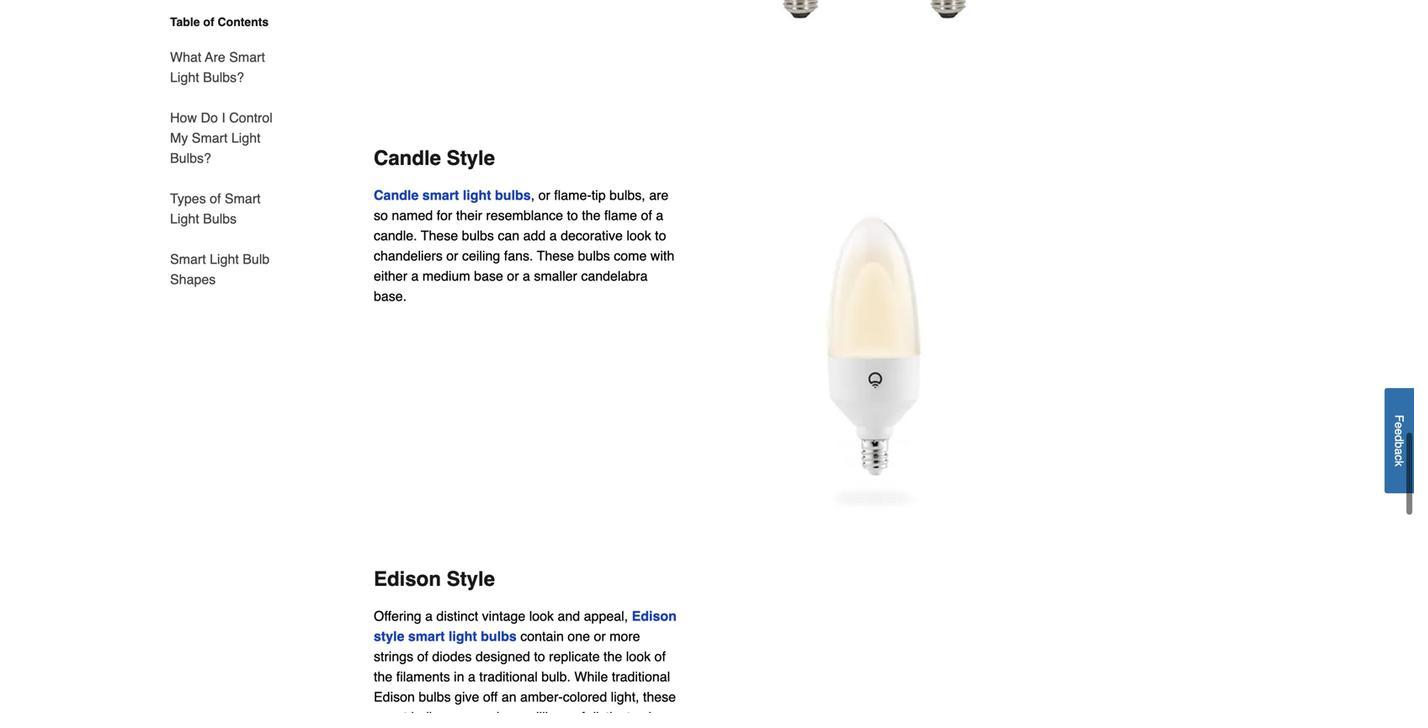 Task type: vqa. For each thing, say whether or not it's contained in the screenshot.
CENTER at the right of the page
no



Task type: describe. For each thing, give the bounding box(es) containing it.
edison style
[[374, 568, 495, 591]]

style for edison style
[[447, 568, 495, 591]]

table of contents
[[170, 15, 269, 29]]

base.
[[374, 289, 407, 304]]

either
[[374, 268, 408, 284]]

bulb
[[243, 251, 270, 267]]

my
[[170, 130, 188, 146]]

replicate
[[549, 649, 600, 665]]

the inside ', or flame-tip bulbs, are so named for their resemblance to the flame of a candle. these bulbs can add a decorative look to chandeliers or ceiling fans. these bulbs come with either a medium base or a smaller candelabra base.'
[[582, 208, 601, 223]]

1 e from the top
[[1393, 422, 1407, 429]]

or right ,
[[539, 188, 551, 203]]

contents
[[218, 15, 269, 29]]

tip
[[592, 188, 606, 203]]

how do i control my smart light bulbs? link
[[170, 98, 276, 179]]

0 vertical spatial light
[[463, 188, 491, 203]]

edison inside contain one or more strings of diodes designed to replicate the look of the filaments in a traditional bulb. while traditional edison bulbs give off an amber-colored light, these smart bulbs can produce millions of distinct colors.
[[374, 689, 415, 705]]

millions
[[525, 710, 570, 713]]

these
[[643, 689, 676, 705]]

are
[[205, 49, 226, 65]]

b
[[1393, 442, 1407, 448]]

off
[[483, 689, 498, 705]]

what are smart light bulbs? link
[[170, 37, 276, 98]]

table
[[170, 15, 200, 29]]

decorative
[[561, 228, 623, 244]]

are
[[649, 188, 669, 203]]

shapes
[[170, 272, 216, 287]]

bulbs? inside the how do i control my smart light bulbs?
[[170, 150, 211, 166]]

1 vertical spatial the
[[604, 649, 623, 665]]

2 traditional from the left
[[612, 669, 670, 685]]

more
[[610, 629, 640, 644]]

of right table
[[203, 15, 214, 29]]

or inside contain one or more strings of diodes designed to replicate the look of the filaments in a traditional bulb. while traditional edison bulbs give off an amber-colored light, these smart bulbs can produce millions of distinct colors.
[[594, 629, 606, 644]]

strings
[[374, 649, 414, 665]]

how
[[170, 110, 197, 125]]

light inside edison style smart light bulbs
[[449, 629, 477, 644]]

a right add
[[550, 228, 557, 244]]

distinct inside contain one or more strings of diodes designed to replicate the look of the filaments in a traditional bulb. while traditional edison bulbs give off an amber-colored light, these smart bulbs can produce millions of distinct colors.
[[589, 710, 631, 713]]

one
[[568, 629, 590, 644]]

smart inside smart light bulb shapes
[[170, 251, 206, 267]]

candle for candle smart light bulbs
[[374, 188, 419, 203]]

vintage
[[482, 609, 526, 624]]

types of smart light bulbs link
[[170, 179, 276, 239]]

0 vertical spatial distinct
[[437, 609, 478, 624]]

smart light bulb shapes link
[[170, 239, 276, 290]]

for
[[437, 208, 453, 223]]

can inside ', or flame-tip bulbs, are so named for their resemblance to the flame of a candle. these bulbs can add a decorative look to chandeliers or ceiling fans. these bulbs come with either a medium base or a smaller candelabra base.'
[[498, 228, 520, 244]]

candle smart light bulbs
[[374, 188, 531, 203]]

,
[[531, 188, 535, 203]]

bulb.
[[542, 669, 571, 685]]

and
[[558, 609, 580, 624]]

of up filaments
[[417, 649, 429, 665]]

smaller
[[534, 268, 578, 284]]

edison style smart light bulbs
[[374, 609, 677, 644]]

f
[[1393, 415, 1407, 422]]

smart inside contain one or more strings of diodes designed to replicate the look of the filaments in a traditional bulb. while traditional edison bulbs give off an amber-colored light, these smart bulbs can produce millions of distinct colors.
[[374, 710, 408, 713]]

add
[[523, 228, 546, 244]]

offering
[[374, 609, 422, 624]]

2 horizontal spatial to
[[655, 228, 666, 244]]

look inside ', or flame-tip bulbs, are so named for their resemblance to the flame of a candle. these bulbs can add a decorative look to chandeliers or ceiling fans. these bulbs come with either a medium base or a smaller candelabra base.'
[[627, 228, 652, 244]]

candelabra
[[581, 268, 648, 284]]

look inside contain one or more strings of diodes designed to replicate the look of the filaments in a traditional bulb. while traditional edison bulbs give off an amber-colored light, these smart bulbs can produce millions of distinct colors.
[[626, 649, 651, 665]]

1 horizontal spatial these
[[537, 248, 574, 264]]

so
[[374, 208, 388, 223]]

of up the these
[[655, 649, 666, 665]]

contain
[[521, 629, 564, 644]]

types
[[170, 191, 206, 206]]

1 traditional from the left
[[479, 669, 538, 685]]

in
[[454, 669, 464, 685]]

smart inside the how do i control my smart light bulbs?
[[192, 130, 228, 146]]

contain one or more strings of diodes designed to replicate the look of the filaments in a traditional bulb. while traditional edison bulbs give off an amber-colored light, these smart bulbs can produce millions of distinct colors.
[[374, 629, 676, 713]]

fans.
[[504, 248, 533, 264]]

can inside contain one or more strings of diodes designed to replicate the look of the filaments in a traditional bulb. while traditional edison bulbs give off an amber-colored light, these smart bulbs can produce millions of distinct colors.
[[447, 710, 469, 713]]

ceiling
[[462, 248, 500, 264]]

chandeliers
[[374, 248, 443, 264]]

filaments
[[396, 669, 450, 685]]

an
[[502, 689, 517, 705]]

their
[[456, 208, 482, 223]]



Task type: locate. For each thing, give the bounding box(es) containing it.
light down types
[[170, 211, 199, 227]]

of inside ', or flame-tip bulbs, are so named for their resemblance to the flame of a candle. these bulbs can add a decorative look to chandeliers or ceiling fans. these bulbs come with either a medium base or a smaller candelabra base.'
[[641, 208, 652, 223]]

f e e d b a c k
[[1393, 415, 1407, 467]]

amber-
[[520, 689, 563, 705]]

i
[[222, 110, 225, 125]]

diodes
[[432, 649, 472, 665]]

these down for
[[421, 228, 458, 244]]

c
[[1393, 455, 1407, 461]]

0 vertical spatial look
[[627, 228, 652, 244]]

smart right are
[[229, 49, 265, 65]]

these up smaller
[[537, 248, 574, 264]]

2 candle from the top
[[374, 188, 419, 203]]

0 horizontal spatial can
[[447, 710, 469, 713]]

light inside types of smart light bulbs
[[170, 211, 199, 227]]

1 vertical spatial light
[[449, 629, 477, 644]]

to inside contain one or more strings of diodes designed to replicate the look of the filaments in a traditional bulb. while traditional edison bulbs give off an amber-colored light, these smart bulbs can produce millions of distinct colors.
[[534, 649, 545, 665]]

the up decorative
[[582, 208, 601, 223]]

light inside smart light bulb shapes
[[210, 251, 239, 267]]

colored
[[563, 689, 607, 705]]

2 vertical spatial look
[[626, 649, 651, 665]]

or down fans.
[[507, 268, 519, 284]]

1 vertical spatial can
[[447, 710, 469, 713]]

light up their
[[463, 188, 491, 203]]

edison up more
[[632, 609, 677, 624]]

smart up bulbs
[[225, 191, 261, 206]]

flame
[[605, 208, 637, 223]]

traditional up light,
[[612, 669, 670, 685]]

2 vertical spatial edison
[[374, 689, 415, 705]]

1 vertical spatial to
[[655, 228, 666, 244]]

how do i control my smart light bulbs?
[[170, 110, 273, 166]]

1 vertical spatial bulbs?
[[170, 150, 211, 166]]

edison style smart light bulbs link
[[374, 609, 677, 644]]

a inside f e e d b a c k button
[[1393, 448, 1407, 455]]

light inside the how do i control my smart light bulbs?
[[231, 130, 261, 146]]

the down strings
[[374, 669, 393, 685]]

1 vertical spatial distinct
[[589, 710, 631, 713]]

style for candle style
[[447, 147, 495, 170]]

while
[[575, 669, 608, 685]]

a candle style smart light bulb. image
[[707, 185, 1041, 519]]

traditional up the an
[[479, 669, 538, 685]]

distinct
[[437, 609, 478, 624], [589, 710, 631, 713]]

can
[[498, 228, 520, 244], [447, 710, 469, 713]]

2 horizontal spatial the
[[604, 649, 623, 665]]

style up offering a distinct vintage look and appeal, in the left bottom of the page
[[447, 568, 495, 591]]

0 vertical spatial edison
[[374, 568, 441, 591]]

distinct down light,
[[589, 710, 631, 713]]

resemblance
[[486, 208, 563, 223]]

smart inside types of smart light bulbs
[[225, 191, 261, 206]]

smart up shapes
[[170, 251, 206, 267]]

edison down filaments
[[374, 689, 415, 705]]

style
[[447, 147, 495, 170], [447, 568, 495, 591]]

light left "bulb"
[[210, 251, 239, 267]]

what are smart light bulbs?
[[170, 49, 265, 85]]

bulbs? down are
[[203, 69, 244, 85]]

a
[[656, 208, 664, 223], [550, 228, 557, 244], [411, 268, 419, 284], [523, 268, 530, 284], [1393, 448, 1407, 455], [425, 609, 433, 624], [468, 669, 476, 685]]

give
[[455, 689, 479, 705]]

candle.
[[374, 228, 417, 244]]

1 vertical spatial style
[[447, 568, 495, 591]]

of
[[203, 15, 214, 29], [210, 191, 221, 206], [641, 208, 652, 223], [417, 649, 429, 665], [655, 649, 666, 665], [574, 710, 585, 713]]

1 vertical spatial candle
[[374, 188, 419, 203]]

1 vertical spatial smart
[[408, 629, 445, 644]]

flame-
[[554, 188, 592, 203]]

0 vertical spatial candle
[[374, 147, 441, 170]]

0 horizontal spatial to
[[534, 649, 545, 665]]

edison for edison style
[[374, 568, 441, 591]]

do
[[201, 110, 218, 125]]

a inside contain one or more strings of diodes designed to replicate the look of the filaments in a traditional bulb. while traditional edison bulbs give off an amber-colored light, these smart bulbs can produce millions of distinct colors.
[[468, 669, 476, 685]]

bulbs inside edison style smart light bulbs
[[481, 629, 517, 644]]

1 vertical spatial edison
[[632, 609, 677, 624]]

can up fans.
[[498, 228, 520, 244]]

0 vertical spatial smart
[[423, 188, 459, 203]]

offering a distinct vintage look and appeal,
[[374, 609, 632, 624]]

the down more
[[604, 649, 623, 665]]

e up d
[[1393, 422, 1407, 429]]

2 vertical spatial smart
[[374, 710, 408, 713]]

these
[[421, 228, 458, 244], [537, 248, 574, 264]]

bulbs? down 'my'
[[170, 150, 211, 166]]

edison
[[374, 568, 441, 591], [632, 609, 677, 624], [374, 689, 415, 705]]

smart up diodes
[[408, 629, 445, 644]]

, or flame-tip bulbs, are so named for their resemblance to the flame of a candle. these bulbs can add a decorative look to chandeliers or ceiling fans. these bulbs come with either a medium base or a smaller candelabra base.
[[374, 188, 675, 304]]

table of contents element
[[150, 13, 276, 290]]

bulbs,
[[610, 188, 646, 203]]

1 vertical spatial these
[[537, 248, 574, 264]]

control
[[229, 110, 273, 125]]

of down colored
[[574, 710, 585, 713]]

light inside what are smart light bulbs?
[[170, 69, 199, 85]]

with
[[651, 248, 675, 264]]

1 horizontal spatial traditional
[[612, 669, 670, 685]]

a down are
[[656, 208, 664, 223]]

bulbs?
[[203, 69, 244, 85], [170, 150, 211, 166]]

smart
[[229, 49, 265, 65], [192, 130, 228, 146], [225, 191, 261, 206], [170, 251, 206, 267]]

2 vertical spatial to
[[534, 649, 545, 665]]

light up diodes
[[449, 629, 477, 644]]

0 vertical spatial these
[[421, 228, 458, 244]]

smart
[[423, 188, 459, 203], [408, 629, 445, 644], [374, 710, 408, 713]]

bulbs
[[203, 211, 237, 227]]

smart light bulb shapes
[[170, 251, 270, 287]]

0 vertical spatial style
[[447, 147, 495, 170]]

1 style from the top
[[447, 147, 495, 170]]

a down fans.
[[523, 268, 530, 284]]

1 vertical spatial look
[[529, 609, 554, 624]]

light
[[463, 188, 491, 203], [449, 629, 477, 644]]

0 horizontal spatial distinct
[[437, 609, 478, 624]]

2 vertical spatial the
[[374, 669, 393, 685]]

smart inside edison style smart light bulbs
[[408, 629, 445, 644]]

smart inside what are smart light bulbs?
[[229, 49, 265, 65]]

of inside types of smart light bulbs
[[210, 191, 221, 206]]

designed
[[476, 649, 530, 665]]

0 vertical spatial the
[[582, 208, 601, 223]]

come
[[614, 248, 647, 264]]

traditional
[[479, 669, 538, 685], [612, 669, 670, 685]]

light,
[[611, 689, 639, 705]]

types of smart light bulbs
[[170, 191, 261, 227]]

the
[[582, 208, 601, 223], [604, 649, 623, 665], [374, 669, 393, 685]]

0 vertical spatial to
[[567, 208, 578, 223]]

light down the control
[[231, 130, 261, 146]]

what
[[170, 49, 202, 65]]

edison up offering
[[374, 568, 441, 591]]

to down "flame-"
[[567, 208, 578, 223]]

candle for candle style
[[374, 147, 441, 170]]

smart up for
[[423, 188, 459, 203]]

style up candle smart light bulbs
[[447, 147, 495, 170]]

edison for edison style smart light bulbs
[[632, 609, 677, 624]]

0 horizontal spatial these
[[421, 228, 458, 244]]

edison inside edison style smart light bulbs
[[632, 609, 677, 624]]

a right in
[[468, 669, 476, 685]]

light down the what
[[170, 69, 199, 85]]

look up come
[[627, 228, 652, 244]]

to up "with"
[[655, 228, 666, 244]]

or up the medium
[[447, 248, 458, 264]]

e
[[1393, 422, 1407, 429], [1393, 429, 1407, 435]]

1 horizontal spatial the
[[582, 208, 601, 223]]

2 style from the top
[[447, 568, 495, 591]]

candle style
[[374, 147, 495, 170]]

of up bulbs
[[210, 191, 221, 206]]

look down more
[[626, 649, 651, 665]]

of down are
[[641, 208, 652, 223]]

bulbs
[[495, 188, 531, 203], [462, 228, 494, 244], [578, 248, 610, 264], [481, 629, 517, 644], [419, 689, 451, 705], [411, 710, 444, 713]]

to
[[567, 208, 578, 223], [655, 228, 666, 244], [534, 649, 545, 665]]

d
[[1393, 435, 1407, 442]]

2 e from the top
[[1393, 429, 1407, 435]]

named
[[392, 208, 433, 223]]

style
[[374, 629, 405, 644]]

light
[[170, 69, 199, 85], [231, 130, 261, 146], [170, 211, 199, 227], [210, 251, 239, 267]]

medium
[[423, 268, 470, 284]]

e up b
[[1393, 429, 1407, 435]]

distinct up diodes
[[437, 609, 478, 624]]

candle
[[374, 147, 441, 170], [374, 188, 419, 203]]

appeal,
[[584, 609, 628, 624]]

look
[[627, 228, 652, 244], [529, 609, 554, 624], [626, 649, 651, 665]]

or right one
[[594, 629, 606, 644]]

1 horizontal spatial can
[[498, 228, 520, 244]]

1 horizontal spatial to
[[567, 208, 578, 223]]

look up contain
[[529, 609, 554, 624]]

smart down filaments
[[374, 710, 408, 713]]

candle smart light bulbs link
[[374, 188, 531, 203]]

0 horizontal spatial traditional
[[479, 669, 538, 685]]

0 horizontal spatial the
[[374, 669, 393, 685]]

a right offering
[[425, 609, 433, 624]]

can down the give
[[447, 710, 469, 713]]

a pair of sylvania br30 smart light bulbs. image
[[707, 0, 1041, 98]]

bulbs? inside what are smart light bulbs?
[[203, 69, 244, 85]]

0 vertical spatial bulbs?
[[203, 69, 244, 85]]

smart down do
[[192, 130, 228, 146]]

1 horizontal spatial distinct
[[589, 710, 631, 713]]

a up k
[[1393, 448, 1407, 455]]

candle up so
[[374, 188, 419, 203]]

produce
[[473, 710, 521, 713]]

a down chandeliers
[[411, 268, 419, 284]]

1 candle from the top
[[374, 147, 441, 170]]

base
[[474, 268, 503, 284]]

0 vertical spatial can
[[498, 228, 520, 244]]

to down contain
[[534, 649, 545, 665]]

colors.
[[634, 710, 674, 713]]

f e e d b a c k button
[[1385, 388, 1415, 494]]

k
[[1393, 461, 1407, 467]]

candle up named
[[374, 147, 441, 170]]



